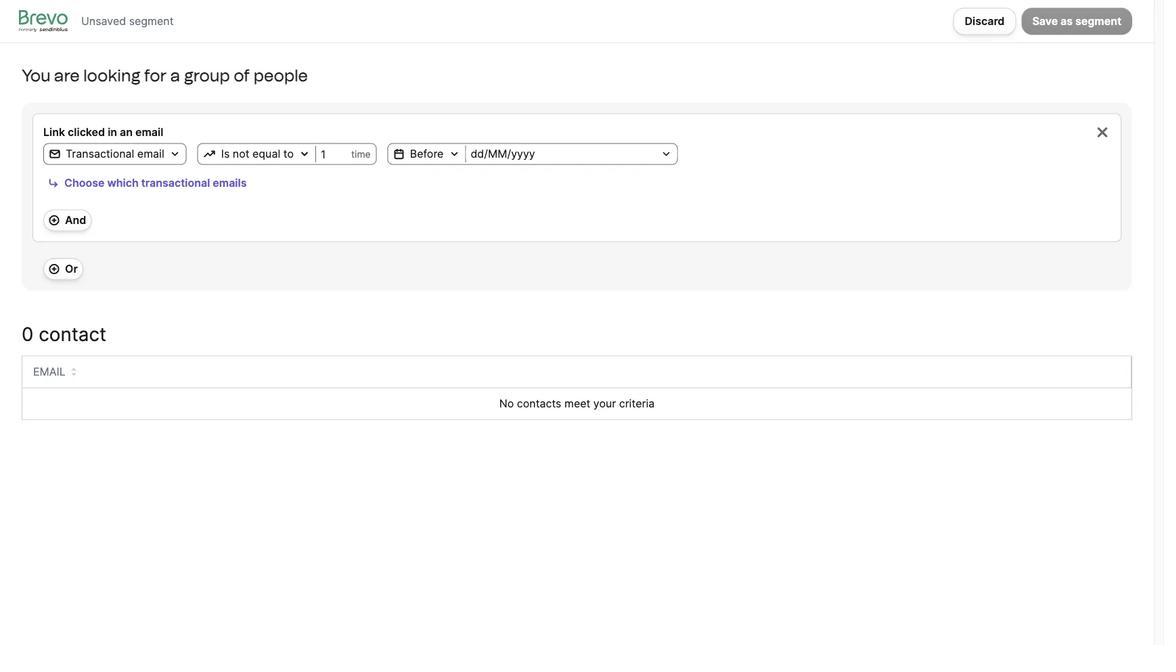 Task type: vqa. For each thing, say whether or not it's contained in the screenshot.
My Integrations at the left top of page
no



Task type: describe. For each thing, give the bounding box(es) containing it.
is not equal to button
[[198, 146, 316, 162]]

not
[[233, 147, 250, 160]]

save
[[1033, 14, 1058, 28]]

no contacts meet your criteria
[[500, 397, 655, 410]]

link clicked in an email
[[43, 126, 163, 139]]

clicked
[[68, 126, 105, 139]]

transactional
[[141, 176, 210, 190]]

or
[[65, 262, 78, 276]]

dd/mm/yyyy button
[[466, 146, 677, 162]]

your
[[594, 397, 616, 410]]

save as segment button
[[1022, 8, 1133, 35]]

save as segment
[[1033, 14, 1122, 28]]

an
[[120, 126, 133, 139]]

0
[[22, 323, 33, 345]]

unsaved
[[81, 15, 126, 28]]

for
[[144, 66, 167, 85]]

looking
[[83, 66, 141, 85]]

0 vertical spatial email
[[135, 126, 163, 139]]

dd/mm/yyyy
[[471, 147, 535, 160]]

a
[[170, 66, 180, 85]]

of
[[234, 66, 250, 85]]

and button
[[43, 210, 92, 231]]

segment inside button
[[1076, 14, 1122, 28]]

emails
[[213, 176, 247, 190]]

is not equal to
[[221, 147, 294, 160]]

0 contact
[[22, 323, 106, 345]]

time
[[351, 148, 371, 160]]

2 segment from the left
[[129, 15, 174, 28]]

no
[[500, 397, 514, 410]]

choose which transactional emails button
[[43, 173, 251, 193]]

unsaved segment
[[81, 15, 174, 28]]



Task type: locate. For each thing, give the bounding box(es) containing it.
choose which transactional emails
[[64, 176, 247, 190]]

email
[[33, 365, 66, 378]]

are
[[54, 66, 80, 85]]

email
[[135, 126, 163, 139], [137, 147, 164, 160]]

or button
[[43, 258, 83, 280]]

transactional email
[[66, 147, 164, 160]]

None number field
[[316, 147, 351, 161]]

meet
[[565, 397, 591, 410]]

transactional
[[66, 147, 134, 160]]

you are looking for a group of people
[[22, 66, 308, 85]]

contact
[[39, 323, 106, 345]]

segment
[[1076, 14, 1122, 28], [129, 15, 174, 28]]

is
[[221, 147, 230, 160]]

which
[[107, 176, 139, 190]]

1 horizontal spatial segment
[[1076, 14, 1122, 28]]

group
[[184, 66, 230, 85]]

criteria
[[619, 397, 655, 410]]

contacts
[[517, 397, 562, 410]]

transactional email button
[[44, 146, 186, 162]]

and
[[65, 214, 86, 227]]

choose
[[64, 176, 105, 190]]

discard
[[965, 14, 1005, 28]]

to
[[283, 147, 294, 160]]

0 horizontal spatial segment
[[129, 15, 174, 28]]

link
[[43, 126, 65, 139]]

in
[[108, 126, 117, 139]]

email right an
[[135, 126, 163, 139]]

before button
[[388, 146, 465, 162]]

before
[[410, 147, 444, 160]]

people
[[254, 66, 308, 85]]

email up choose which transactional emails button
[[137, 147, 164, 160]]

email button
[[33, 364, 76, 380]]

1 vertical spatial email
[[137, 147, 164, 160]]

email inside 'button'
[[137, 147, 164, 160]]

equal
[[253, 147, 280, 160]]

discard button
[[954, 8, 1017, 35]]

1 segment from the left
[[1076, 14, 1122, 28]]

you
[[22, 66, 50, 85]]

segment right unsaved
[[129, 15, 174, 28]]

segment right as
[[1076, 14, 1122, 28]]

as
[[1061, 14, 1073, 28]]



